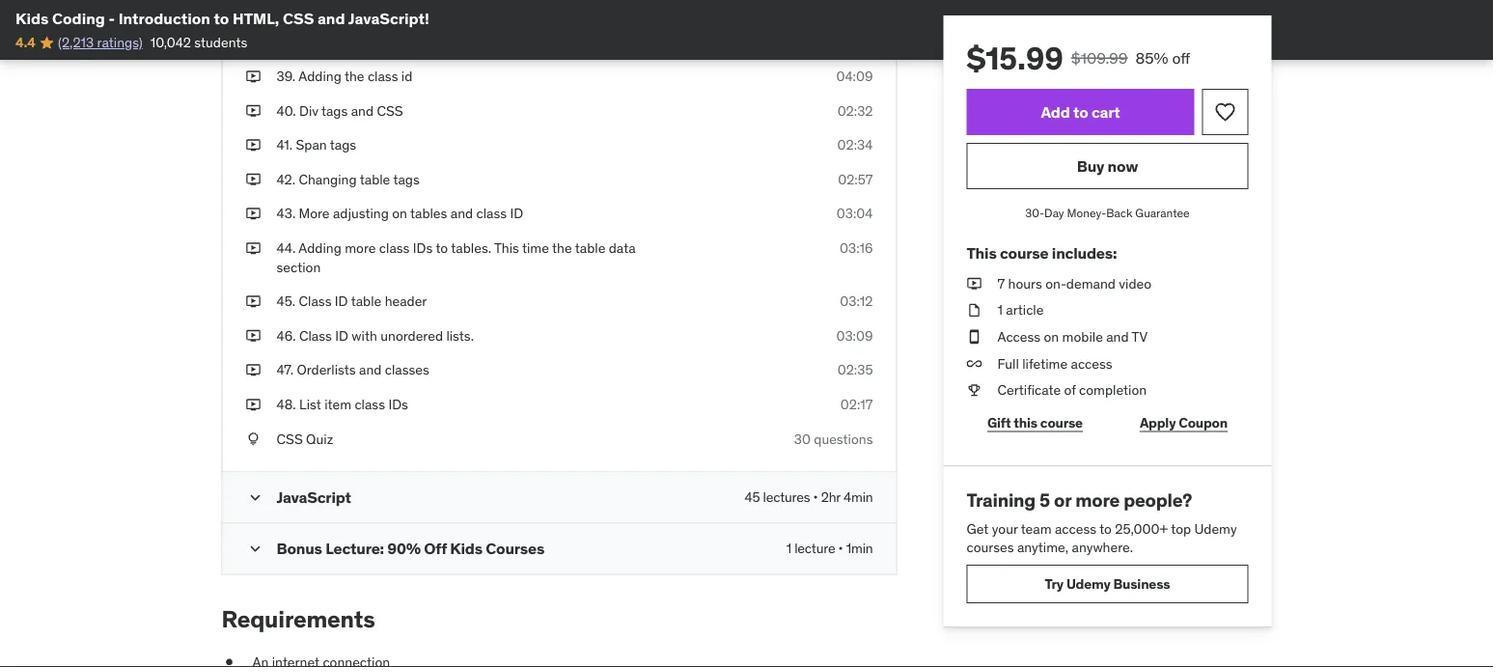 Task type: locate. For each thing, give the bounding box(es) containing it.
2 class from the top
[[299, 327, 332, 344]]

more down adjusting
[[345, 239, 376, 257]]

02:34
[[837, 136, 873, 153]]

0 vertical spatial •
[[813, 488, 818, 506]]

id up time
[[510, 205, 523, 222]]

1 article
[[998, 301, 1044, 319]]

0 vertical spatial tags
[[321, 102, 348, 119]]

courses
[[967, 538, 1014, 556]]

ids inside 44. adding more class ids to tables. this time the table data section
[[413, 239, 433, 257]]

item
[[325, 396, 351, 413]]

more inside training 5 or more people? get your team access to 25,000+ top udemy courses anytime, anywhere.
[[1075, 488, 1120, 512]]

class left id
[[368, 67, 398, 85]]

small image for javascript
[[246, 488, 265, 507]]

class inside 44. adding more class ids to tables. this time the table data section
[[379, 239, 410, 257]]

kids right off
[[450, 538, 483, 558]]

41. span tags
[[277, 136, 356, 153]]

css
[[283, 8, 314, 28], [377, 102, 403, 119], [277, 430, 303, 447]]

with
[[352, 327, 377, 344]]

45 lectures • 2hr 4min
[[745, 488, 873, 506]]

1 horizontal spatial ids
[[413, 239, 433, 257]]

0 vertical spatial more
[[345, 239, 376, 257]]

id
[[401, 67, 412, 85]]

ids down classes
[[388, 396, 408, 413]]

0 horizontal spatial •
[[813, 488, 818, 506]]

small image left javascript at the left bottom of page
[[246, 488, 265, 507]]

1 horizontal spatial •
[[838, 540, 843, 557]]

access on mobile and tv
[[998, 328, 1148, 345]]

1 horizontal spatial more
[[1075, 488, 1120, 512]]

xsmall image
[[246, 67, 261, 86], [246, 136, 261, 155], [246, 204, 261, 223], [246, 239, 261, 258], [967, 327, 982, 346], [967, 354, 982, 373], [967, 381, 982, 400], [246, 395, 261, 414], [246, 429, 261, 448]]

xsmall image for 48. list item class ids
[[246, 395, 261, 414]]

39.
[[277, 67, 296, 85]]

try udemy business
[[1045, 575, 1170, 592]]

course down of
[[1040, 414, 1083, 431]]

1 small image from the top
[[246, 488, 265, 507]]

0 vertical spatial 1
[[998, 301, 1003, 319]]

1 vertical spatial more
[[1075, 488, 1120, 512]]

class
[[368, 67, 398, 85], [476, 205, 507, 222], [379, 239, 410, 257], [355, 396, 385, 413]]

40.
[[277, 102, 296, 119]]

gift this course link
[[967, 403, 1104, 442]]

introduction
[[118, 8, 210, 28]]

44.
[[277, 239, 296, 257]]

kids coding - introduction to html, css and javascript!
[[15, 8, 429, 28]]

1 vertical spatial small image
[[246, 539, 265, 558]]

unordered
[[381, 327, 443, 344]]

small image
[[246, 488, 265, 507], [246, 539, 265, 558]]

lists.
[[446, 327, 474, 344]]

1 left article
[[998, 301, 1003, 319]]

1 vertical spatial adding
[[299, 239, 342, 257]]

0 vertical spatial small image
[[246, 488, 265, 507]]

46.
[[277, 327, 296, 344]]

class down 43. more adjusting on tables and class id
[[379, 239, 410, 257]]

list
[[299, 396, 321, 413]]

adding inside 44. adding more class ids to tables. this time the table data section
[[299, 239, 342, 257]]

ids down tables
[[413, 239, 433, 257]]

css right html,
[[283, 8, 314, 28]]

to left 'tables.'
[[436, 239, 448, 257]]

1 horizontal spatial this
[[967, 243, 997, 263]]

0 horizontal spatial more
[[345, 239, 376, 257]]

guarantee
[[1136, 205, 1190, 220]]

xsmall image left css quiz
[[246, 429, 261, 448]]

0 vertical spatial class
[[299, 292, 332, 310]]

now
[[1108, 156, 1138, 176]]

•
[[813, 488, 818, 506], [838, 540, 843, 557]]

1 vertical spatial class
[[299, 327, 332, 344]]

1 horizontal spatial 1
[[998, 301, 1003, 319]]

get
[[967, 520, 989, 537]]

team
[[1021, 520, 1052, 537]]

wishlist image
[[1214, 100, 1237, 124]]

1 horizontal spatial the
[[552, 239, 572, 257]]

03:12
[[840, 292, 873, 310]]

time
[[522, 239, 549, 257]]

id up 46. class id with unordered lists.
[[335, 292, 348, 310]]

table
[[360, 170, 390, 188], [575, 239, 606, 257], [351, 292, 382, 310]]

1 vertical spatial •
[[838, 540, 843, 557]]

adding up section
[[299, 239, 342, 257]]

full lifetime access
[[998, 355, 1113, 372]]

to left cart
[[1073, 102, 1088, 122]]

includes:
[[1052, 243, 1117, 263]]

1 for 1 article
[[998, 301, 1003, 319]]

css left quiz
[[277, 430, 303, 447]]

small image left "bonus"
[[246, 539, 265, 558]]

xsmall image left 1 article
[[967, 301, 982, 320]]

class right "46."
[[299, 327, 332, 344]]

xsmall image left 41.
[[246, 136, 261, 155]]

1 vertical spatial css
[[377, 102, 403, 119]]

2 small image from the top
[[246, 539, 265, 558]]

0 vertical spatial udemy
[[1195, 520, 1237, 537]]

id for unordered
[[335, 327, 348, 344]]

more right or
[[1075, 488, 1120, 512]]

47. orderlists and classes
[[277, 361, 429, 379]]

1 vertical spatial 1
[[786, 540, 792, 557]]

access down the mobile
[[1071, 355, 1113, 372]]

kids up 4.4
[[15, 8, 49, 28]]

0 horizontal spatial on
[[392, 205, 407, 222]]

• left 1min
[[838, 540, 843, 557]]

43. more adjusting on tables and class id
[[277, 205, 523, 222]]

udemy right "try"
[[1067, 575, 1111, 592]]

access
[[998, 328, 1041, 345]]

1min
[[846, 540, 873, 557]]

to inside 44. adding more class ids to tables. this time the table data section
[[436, 239, 448, 257]]

0 vertical spatial the
[[345, 67, 364, 85]]

gift this course
[[987, 414, 1083, 431]]

the inside 44. adding more class ids to tables. this time the table data section
[[552, 239, 572, 257]]

1 class from the top
[[299, 292, 332, 310]]

0 horizontal spatial 1
[[786, 540, 792, 557]]

adding right 39.
[[298, 67, 342, 85]]

2 vertical spatial id
[[335, 327, 348, 344]]

0 vertical spatial access
[[1071, 355, 1113, 372]]

id left with on the left of page
[[335, 327, 348, 344]]

this
[[494, 239, 519, 257], [967, 243, 997, 263]]

tv
[[1132, 328, 1148, 345]]

xsmall image for 41. span tags
[[246, 136, 261, 155]]

on up full lifetime access
[[1044, 328, 1059, 345]]

0 horizontal spatial this
[[494, 239, 519, 257]]

1 vertical spatial ids
[[388, 396, 408, 413]]

access down or
[[1055, 520, 1097, 537]]

• left 2hr
[[813, 488, 818, 506]]

to inside button
[[1073, 102, 1088, 122]]

javascript
[[277, 487, 351, 507]]

xsmall image left the 44.
[[246, 239, 261, 258]]

0 horizontal spatial kids
[[15, 8, 49, 28]]

tags up 43. more adjusting on tables and class id
[[393, 170, 420, 188]]

$15.99 $109.99 85% off
[[967, 39, 1190, 77]]

2hr
[[821, 488, 841, 506]]

1 vertical spatial access
[[1055, 520, 1097, 537]]

1 vertical spatial table
[[575, 239, 606, 257]]

adding
[[298, 67, 342, 85], [299, 239, 342, 257]]

courses
[[486, 538, 545, 558]]

course up the hours
[[1000, 243, 1049, 263]]

the right time
[[552, 239, 572, 257]]

off
[[1172, 48, 1190, 68]]

class
[[299, 292, 332, 310], [299, 327, 332, 344]]

tags right span
[[330, 136, 356, 153]]

44. adding more class ids to tables. this time the table data section
[[277, 239, 636, 275]]

0 horizontal spatial the
[[345, 67, 364, 85]]

tags for div
[[321, 102, 348, 119]]

(2,213
[[58, 34, 94, 51]]

section
[[277, 258, 321, 275]]

xsmall image left the 43.
[[246, 204, 261, 223]]

0 vertical spatial id
[[510, 205, 523, 222]]

10,042 students
[[150, 34, 247, 51]]

1 vertical spatial tags
[[330, 136, 356, 153]]

1 horizontal spatial on
[[1044, 328, 1059, 345]]

xsmall image left 48.
[[246, 395, 261, 414]]

span
[[296, 136, 327, 153]]

02:32
[[838, 102, 873, 119]]

tags right div
[[321, 102, 348, 119]]

0 vertical spatial ids
[[413, 239, 433, 257]]

table inside 44. adding more class ids to tables. this time the table data section
[[575, 239, 606, 257]]

2 adding from the top
[[299, 239, 342, 257]]

1 vertical spatial the
[[552, 239, 572, 257]]

1 adding from the top
[[298, 67, 342, 85]]

udemy
[[1195, 520, 1237, 537], [1067, 575, 1111, 592]]

0 vertical spatial on
[[392, 205, 407, 222]]

1 horizontal spatial udemy
[[1195, 520, 1237, 537]]

03:16
[[840, 239, 873, 257]]

coding
[[52, 8, 105, 28]]

xsmall image
[[246, 0, 261, 17], [246, 101, 261, 120], [246, 170, 261, 189], [967, 274, 982, 293], [246, 292, 261, 311], [967, 301, 982, 320], [246, 326, 261, 345], [246, 361, 261, 380], [222, 653, 237, 667]]

class for 46.
[[299, 327, 332, 344]]

apply coupon
[[1140, 414, 1228, 431]]

training 5 or more people? get your team access to 25,000+ top udemy courses anytime, anywhere.
[[967, 488, 1237, 556]]

class right item
[[355, 396, 385, 413]]

0 horizontal spatial udemy
[[1067, 575, 1111, 592]]

table up adjusting
[[360, 170, 390, 188]]

try udemy business link
[[967, 565, 1249, 603]]

1 vertical spatial id
[[335, 292, 348, 310]]

-
[[109, 8, 115, 28]]

1 vertical spatial on
[[1044, 328, 1059, 345]]

add
[[1041, 102, 1070, 122]]

xsmall image left 42.
[[246, 170, 261, 189]]

02:35
[[838, 361, 873, 379]]

table left data
[[575, 239, 606, 257]]

to up anywhere.
[[1100, 520, 1112, 537]]

udemy right top on the bottom right of page
[[1195, 520, 1237, 537]]

0 vertical spatial adding
[[298, 67, 342, 85]]

and left tv
[[1106, 328, 1129, 345]]

$15.99
[[967, 39, 1064, 77]]

85%
[[1136, 48, 1168, 68]]

xsmall image left 39.
[[246, 67, 261, 86]]

data
[[609, 239, 636, 257]]

css down id
[[377, 102, 403, 119]]

on left tables
[[392, 205, 407, 222]]

your
[[992, 520, 1018, 537]]

class for the
[[368, 67, 398, 85]]

7 hours on-demand video
[[998, 275, 1152, 292]]

table up with on the left of page
[[351, 292, 382, 310]]

javascript!
[[348, 8, 429, 28]]

header
[[385, 292, 427, 310]]

the up '40. div tags and css'
[[345, 67, 364, 85]]

class right 45.
[[299, 292, 332, 310]]

1 left lecture
[[786, 540, 792, 557]]

0 horizontal spatial ids
[[388, 396, 408, 413]]

xsmall image left the 7
[[967, 274, 982, 293]]

id for header
[[335, 292, 348, 310]]

class for item
[[355, 396, 385, 413]]

ids for item
[[388, 396, 408, 413]]

ratings)
[[97, 34, 143, 51]]

and
[[318, 8, 345, 28], [351, 102, 374, 119], [451, 205, 473, 222], [1106, 328, 1129, 345], [359, 361, 382, 379]]

full
[[998, 355, 1019, 372]]

1 horizontal spatial kids
[[450, 538, 483, 558]]



Task type: vqa. For each thing, say whether or not it's contained in the screenshot.


Task type: describe. For each thing, give the bounding box(es) containing it.
0 vertical spatial table
[[360, 170, 390, 188]]

04:09
[[836, 67, 873, 85]]

udemy inside training 5 or more people? get your team access to 25,000+ top udemy courses anytime, anywhere.
[[1195, 520, 1237, 537]]

add to cart button
[[967, 89, 1195, 135]]

this course includes:
[[967, 243, 1117, 263]]

xsmall image left 40.
[[246, 101, 261, 120]]

ids for more
[[413, 239, 433, 257]]

1 for 1 lecture • 1min
[[786, 540, 792, 557]]

changing
[[299, 170, 357, 188]]

to inside training 5 or more people? get your team access to 25,000+ top udemy courses anytime, anywhere.
[[1100, 520, 1112, 537]]

7
[[998, 275, 1005, 292]]

tables.
[[451, 239, 491, 257]]

small image for bonus lecture: 90% off kids courses
[[246, 539, 265, 558]]

47.
[[277, 361, 294, 379]]

1 vertical spatial course
[[1040, 414, 1083, 431]]

2 vertical spatial css
[[277, 430, 303, 447]]

business
[[1113, 575, 1170, 592]]

tags for span
[[330, 136, 356, 153]]

apply
[[1140, 414, 1176, 431]]

and right tables
[[451, 205, 473, 222]]

more inside 44. adding more class ids to tables. this time the table data section
[[345, 239, 376, 257]]

xsmall image left 45.
[[246, 292, 261, 311]]

tables
[[410, 205, 447, 222]]

quiz
[[306, 430, 333, 447]]

and left javascript!
[[318, 8, 345, 28]]

requirements
[[222, 605, 375, 634]]

lifetime
[[1022, 355, 1068, 372]]

30-
[[1025, 205, 1045, 220]]

people?
[[1124, 488, 1192, 512]]

xsmall image up students
[[246, 0, 261, 17]]

02:57
[[838, 170, 873, 188]]

90%
[[387, 538, 421, 558]]

access inside training 5 or more people? get your team access to 25,000+ top udemy courses anytime, anywhere.
[[1055, 520, 1097, 537]]

buy now
[[1077, 156, 1138, 176]]

$109.99
[[1071, 48, 1128, 68]]

adding for 44.
[[299, 239, 342, 257]]

class for 45.
[[299, 292, 332, 310]]

4min
[[844, 488, 873, 506]]

10,042
[[150, 34, 191, 51]]

certificate of completion
[[998, 381, 1147, 399]]

adding for 39.
[[298, 67, 342, 85]]

48.
[[277, 396, 296, 413]]

this inside 44. adding more class ids to tables. this time the table data section
[[494, 239, 519, 257]]

• for bonus lecture: 90% off kids courses
[[838, 540, 843, 557]]

coupon
[[1179, 414, 1228, 431]]

mobile
[[1062, 328, 1103, 345]]

try
[[1045, 575, 1064, 592]]

03:04
[[837, 205, 873, 222]]

30 questions
[[794, 430, 873, 447]]

(2,213 ratings)
[[58, 34, 143, 51]]

class up 'tables.'
[[476, 205, 507, 222]]

or
[[1054, 488, 1072, 512]]

45
[[745, 488, 760, 506]]

orderlists
[[297, 361, 356, 379]]

video
[[1119, 275, 1152, 292]]

bonus lecture: 90% off kids courses
[[277, 538, 545, 558]]

more
[[299, 205, 330, 222]]

1 vertical spatial udemy
[[1067, 575, 1111, 592]]

article
[[1006, 301, 1044, 319]]

40. div tags and css
[[277, 102, 403, 119]]

css quiz
[[277, 430, 333, 447]]

certificate
[[998, 381, 1061, 399]]

0 vertical spatial css
[[283, 8, 314, 28]]

xsmall image left 47.
[[246, 361, 261, 380]]

xsmall image left full
[[967, 354, 982, 373]]

hours
[[1008, 275, 1042, 292]]

0 vertical spatial course
[[1000, 243, 1049, 263]]

and down '39. adding the class id'
[[351, 102, 374, 119]]

0 vertical spatial kids
[[15, 8, 49, 28]]

46. class id with unordered lists.
[[277, 327, 474, 344]]

39. adding the class id
[[277, 67, 412, 85]]

30-day money-back guarantee
[[1025, 205, 1190, 220]]

45.
[[277, 292, 296, 310]]

this
[[1014, 414, 1038, 431]]

demand
[[1066, 275, 1116, 292]]

• for javascript
[[813, 488, 818, 506]]

xsmall image for 43. more adjusting on tables and class id
[[246, 204, 261, 223]]

42. changing table tags
[[277, 170, 420, 188]]

41.
[[277, 136, 293, 153]]

4.4
[[15, 34, 35, 51]]

xsmall image left "46."
[[246, 326, 261, 345]]

class for more
[[379, 239, 410, 257]]

classes
[[385, 361, 429, 379]]

1 vertical spatial kids
[[450, 538, 483, 558]]

students
[[194, 34, 247, 51]]

48. list item class ids
[[277, 396, 408, 413]]

to up students
[[214, 8, 229, 28]]

day
[[1045, 205, 1064, 220]]

gift
[[987, 414, 1011, 431]]

completion
[[1079, 381, 1147, 399]]

xsmall image left access
[[967, 327, 982, 346]]

off
[[424, 538, 447, 558]]

xsmall image down "requirements" on the bottom of the page
[[222, 653, 237, 667]]

and down 46. class id with unordered lists.
[[359, 361, 382, 379]]

xsmall image for 39. adding the class id
[[246, 67, 261, 86]]

buy now button
[[967, 143, 1249, 189]]

02:17
[[841, 396, 873, 413]]

questions
[[814, 430, 873, 447]]

5
[[1040, 488, 1050, 512]]

bonus
[[277, 538, 322, 558]]

buy
[[1077, 156, 1105, 176]]

xsmall image for 44. adding more class ids to tables. this time the table data section
[[246, 239, 261, 258]]

2 vertical spatial table
[[351, 292, 382, 310]]

anywhere.
[[1072, 538, 1133, 556]]

lecture
[[795, 540, 835, 557]]

xsmall image for css quiz
[[246, 429, 261, 448]]

2 vertical spatial tags
[[393, 170, 420, 188]]

xsmall image left certificate
[[967, 381, 982, 400]]

of
[[1064, 381, 1076, 399]]



